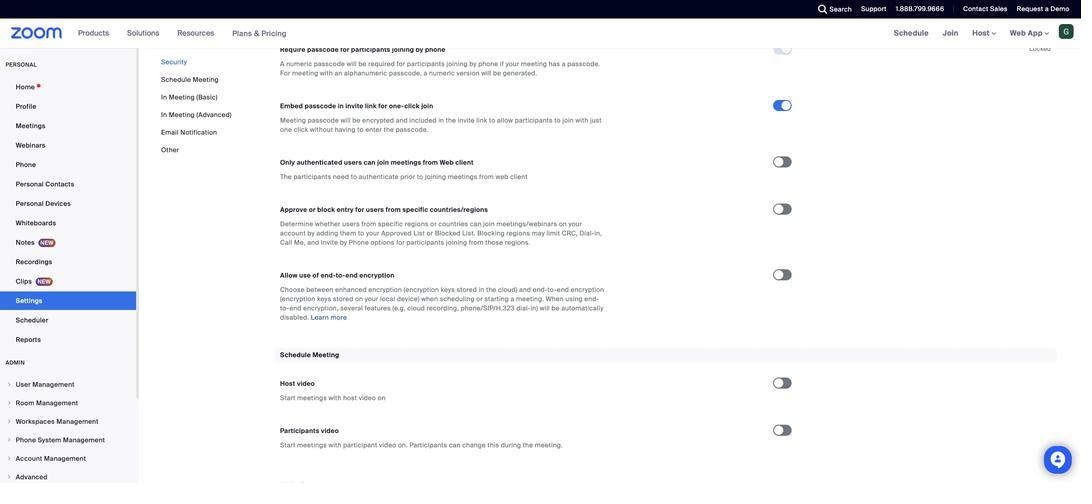 Task type: describe. For each thing, give the bounding box(es) containing it.
schedule inside schedule link
[[894, 28, 929, 38]]

learn
[[311, 314, 329, 322]]

start for start meetings with participant video on. participants can change this during the meeting.
[[280, 441, 296, 449]]

has
[[549, 60, 560, 68]]

meeting for in meeting (basic) link
[[169, 93, 195, 101]]

and inside "determine whether users from specific regions or countries can join meetings/webinars on your account by adding them to your approved list or blocked list. blocking regions may limit crc, dial-in, call me, and invite by phone options for participants joining from those regions."
[[307, 239, 319, 247]]

participants video
[[280, 427, 339, 435]]

meeting. inside schedule meeting element
[[535, 441, 563, 449]]

or left block
[[309, 206, 316, 214]]

other link
[[161, 146, 179, 154]]

advanced
[[16, 473, 48, 482]]

user management
[[16, 381, 74, 389]]

email notification link
[[161, 128, 217, 137]]

dial-
[[517, 304, 531, 313]]

management for user management
[[32, 381, 74, 389]]

1 vertical spatial regions
[[506, 229, 530, 238]]

invite inside meeting passcode will be encrypted and included in the invite link to allow participants to join with just one click without having to enter the passcode.
[[458, 116, 475, 125]]

the right the included
[[446, 116, 456, 125]]

scheduler
[[16, 316, 48, 325]]

approve or block entry for users from specific countries/regions
[[280, 206, 488, 214]]

a right passcode,
[[424, 69, 427, 77]]

on inside "determine whether users from specific regions or countries can join meetings/webinars on your account by adding them to your approved list or blocked list. blocking regions may limit crc, dial-in, call me, and invite by phone options for participants joining from those regions."
[[559, 220, 567, 228]]

1 vertical spatial users
[[366, 206, 384, 214]]

plans
[[232, 28, 252, 38]]

in for in meeting (advanced)
[[161, 111, 167, 119]]

passcode for in
[[305, 102, 336, 110]]

meetings link
[[0, 117, 136, 135]]

&
[[254, 28, 259, 38]]

be inside meeting passcode will be encrypted and included in the invite link to allow participants to join with just one click without having to enter the passcode.
[[352, 116, 361, 125]]

countries
[[439, 220, 468, 228]]

clips
[[16, 277, 32, 286]]

schedule inside schedule meeting element
[[280, 351, 311, 359]]

participants up required
[[351, 45, 390, 54]]

join inside "determine whether users from specific regions or countries can join meetings/webinars on your account by adding them to your approved list or blocked list. blocking regions may limit crc, dial-in, call me, and invite by phone options for participants joining from those regions."
[[483, 220, 495, 228]]

allow use of end-to-end encryption
[[280, 271, 395, 280]]

request a demo
[[1017, 5, 1070, 13]]

for inside "determine whether users from specific regions or countries can join meetings/webinars on your account by adding them to your approved list or blocked list. blocking regions may limit crc, dial-in, call me, and invite by phone options for participants joining from those regions."
[[396, 239, 405, 247]]

personal for personal devices
[[16, 200, 44, 208]]

to right prior
[[417, 173, 423, 181]]

1 vertical spatial stored
[[333, 295, 353, 303]]

security link
[[161, 58, 187, 66]]

passcode. inside a numeric passcode will be required for participants joining by phone if your meeting has a passcode. for meeting with an alphanumeric passcode, a numeric version will be generated.
[[568, 60, 600, 68]]

features
[[365, 304, 391, 313]]

may
[[532, 229, 545, 238]]

products button
[[78, 19, 113, 48]]

require
[[280, 45, 306, 54]]

right image for phone system management
[[6, 438, 12, 443]]

account
[[280, 229, 306, 238]]

0 horizontal spatial link
[[365, 102, 377, 110]]

limit
[[547, 229, 560, 238]]

web app
[[1010, 28, 1043, 38]]

can inside "determine whether users from specific regions or countries can join meetings/webinars on your account by adding them to your approved list or blocked list. blocking regions may limit crc, dial-in, call me, and invite by phone options for participants joining from those regions."
[[470, 220, 482, 228]]

profile
[[16, 102, 36, 111]]

only authenticated users can join meetings from web client
[[280, 158, 474, 167]]

meetings
[[16, 122, 46, 130]]

between
[[306, 286, 334, 294]]

0 vertical spatial end-
[[321, 271, 336, 280]]

with inside meeting passcode will be encrypted and included in the invite link to allow participants to join with just one click without having to enter the passcode.
[[576, 116, 589, 125]]

click inside meeting passcode will be encrypted and included in the invite link to allow participants to join with just one click without having to enter the passcode.
[[294, 126, 308, 134]]

crc,
[[562, 229, 578, 238]]

meeting inside meeting passcode will be encrypted and included in the invite link to allow participants to join with just one click without having to enter the passcode.
[[280, 116, 306, 125]]

0 horizontal spatial can
[[364, 158, 376, 167]]

choose between enhanced encryption (encryption keys stored in the cloud) and end-to-end encryption (encryption keys stored on your local device) when scheduling or starting a meeting. when using end- to-end encryption, several features (e.g. cloud recording, phone/sip/h.323 dial-in) will be automatically disabled.
[[280, 286, 604, 322]]

personal for personal contacts
[[16, 180, 44, 188]]

link inside meeting passcode will be encrypted and included in the invite link to allow participants to join with just one click without having to enter the passcode.
[[477, 116, 487, 125]]

on inside schedule meeting element
[[378, 394, 386, 402]]

0 vertical spatial to-
[[336, 271, 346, 280]]

right image for account
[[6, 456, 12, 462]]

account management
[[16, 455, 86, 463]]

management for workspaces management
[[56, 418, 99, 426]]

recordings
[[16, 258, 52, 266]]

0 vertical spatial end
[[346, 271, 358, 280]]

other
[[161, 146, 179, 154]]

1.888.799.9666 button up join
[[889, 0, 947, 19]]

zoom logo image
[[11, 27, 62, 39]]

from up the participants need to authenticate prior to joining meetings from web client
[[423, 158, 438, 167]]

2 horizontal spatial to-
[[548, 286, 557, 294]]

0 horizontal spatial keys
[[317, 295, 331, 303]]

meetings down participants video
[[297, 441, 327, 449]]

webinars
[[16, 141, 45, 150]]

video up 'start meetings with host video on'
[[297, 380, 315, 388]]

recordings link
[[0, 253, 136, 271]]

them
[[340, 229, 356, 238]]

1 horizontal spatial participants
[[410, 441, 447, 449]]

your up "options"
[[366, 229, 380, 238]]

host for host
[[973, 28, 992, 38]]

cloud)
[[498, 286, 518, 294]]

in meeting (basic) link
[[161, 93, 218, 101]]

change
[[462, 441, 486, 449]]

1 vertical spatial (encryption
[[280, 295, 316, 303]]

join up authenticate
[[377, 158, 389, 167]]

video right the host
[[359, 394, 376, 402]]

contact sales
[[963, 5, 1008, 13]]

from left the web
[[479, 173, 494, 181]]

scheduling
[[440, 295, 475, 303]]

using
[[566, 295, 583, 303]]

1 vertical spatial end
[[557, 286, 569, 294]]

approved
[[381, 229, 412, 238]]

personal
[[6, 61, 37, 69]]

to right need
[[351, 173, 357, 181]]

schedule meeting inside menu bar
[[161, 75, 219, 84]]

reports
[[16, 336, 41, 344]]

1 horizontal spatial click
[[404, 102, 420, 110]]

home
[[16, 83, 35, 91]]

contacts
[[45, 180, 74, 188]]

cloud
[[407, 304, 425, 313]]

authenticated
[[297, 158, 342, 167]]

adding
[[317, 229, 338, 238]]

invite
[[321, 239, 338, 247]]

be up alphanumeric
[[359, 60, 367, 68]]

your inside choose between enhanced encryption (encryption keys stored in the cloud) and end-to-end encryption (encryption keys stored on your local device) when scheduling or starting a meeting. when using end- to-end encryption, several features (e.g. cloud recording, phone/sip/h.323 dial-in) will be automatically disabled.
[[365, 295, 378, 303]]

1 vertical spatial numeric
[[429, 69, 455, 77]]

personal contacts link
[[0, 175, 136, 194]]

passcode: ****** show
[[280, 10, 351, 19]]

blocked
[[435, 229, 461, 238]]

from down approve or block entry for users from specific countries/regions
[[362, 220, 376, 228]]

the down encrypted
[[384, 126, 394, 134]]

0 vertical spatial (encryption
[[404, 286, 439, 294]]

participants inside "determine whether users from specific regions or countries can join meetings/webinars on your account by adding them to your approved list or blocked list. blocking regions may limit crc, dial-in, call me, and invite by phone options for participants joining from those regions."
[[407, 239, 444, 247]]

clips link
[[0, 272, 136, 291]]

joining inside "determine whether users from specific regions or countries can join meetings/webinars on your account by adding them to your approved list or blocked list. blocking regions may limit crc, dial-in, call me, and invite by phone options for participants joining from those regions."
[[446, 239, 467, 247]]

authenticate
[[359, 173, 399, 181]]

1 horizontal spatial schedule meeting
[[280, 351, 339, 359]]

web inside meetings navigation
[[1010, 28, 1026, 38]]

resources button
[[177, 19, 218, 48]]

an
[[335, 69, 342, 77]]

personal devices link
[[0, 194, 136, 213]]

participants down the authenticated
[[294, 173, 331, 181]]

host for host video
[[280, 380, 295, 388]]

to left allow
[[489, 116, 495, 125]]

from down list.
[[469, 239, 484, 247]]

phone link
[[0, 156, 136, 174]]

phone system management
[[16, 436, 105, 445]]

your up crc,
[[569, 220, 582, 228]]

will up alphanumeric
[[347, 60, 357, 68]]

meetings down host video
[[297, 394, 327, 402]]

encrypted
[[362, 116, 394, 125]]

0 vertical spatial invite
[[346, 102, 364, 110]]

schedule inside menu bar
[[161, 75, 191, 84]]

will inside choose between enhanced encryption (encryption keys stored in the cloud) and end-to-end encryption (encryption keys stored on your local device) when scheduling or starting a meeting. when using end- to-end encryption, several features (e.g. cloud recording, phone/sip/h.323 dial-in) will be automatically disabled.
[[540, 304, 550, 313]]

1 vertical spatial client
[[510, 173, 528, 181]]

whiteboards
[[16, 219, 56, 227]]

meeting for schedule meeting link
[[193, 75, 219, 84]]

email notification
[[161, 128, 217, 137]]

passcode inside a numeric passcode will be required for participants joining by phone if your meeting has a passcode. for meeting with an alphanumeric passcode, a numeric version will be generated.
[[314, 60, 345, 68]]

during
[[501, 441, 521, 449]]

system
[[38, 436, 61, 445]]

from up 'approved'
[[386, 206, 401, 214]]

in for one-
[[439, 116, 444, 125]]

for inside a numeric passcode will be required for participants joining by phone if your meeting has a passcode. for meeting with an alphanumeric passcode, a numeric version will be generated.
[[397, 60, 405, 68]]

on.
[[398, 441, 408, 449]]

sales
[[990, 5, 1008, 13]]

passcode for will
[[308, 116, 339, 125]]

this
[[488, 441, 499, 449]]

a right the has
[[562, 60, 566, 68]]

approve
[[280, 206, 307, 214]]

will inside meeting passcode will be encrypted and included in the invite link to allow participants to join with just one click without having to enter the passcode.
[[341, 116, 351, 125]]

phone for phone
[[16, 161, 36, 169]]

embed
[[280, 102, 303, 110]]

start for start meetings with host video on
[[280, 394, 296, 402]]

in for encryption
[[479, 286, 485, 294]]

countries/regions
[[430, 206, 488, 214]]

pricing
[[261, 28, 287, 38]]

in meeting (basic)
[[161, 93, 218, 101]]

2 horizontal spatial end-
[[584, 295, 599, 303]]

just
[[590, 116, 602, 125]]

alphanumeric
[[344, 69, 387, 77]]

for right entry
[[355, 206, 364, 214]]

by left adding at top
[[308, 229, 315, 238]]

by down them
[[340, 239, 347, 247]]

0 horizontal spatial numeric
[[286, 60, 312, 68]]

will right version
[[481, 69, 491, 77]]

******
[[315, 10, 330, 18]]

a
[[280, 60, 285, 68]]

menu bar containing security
[[161, 57, 232, 155]]

meeting. inside choose between enhanced encryption (encryption keys stored in the cloud) and end-to-end encryption (encryption keys stored on your local device) when scheduling or starting a meeting. when using end- to-end encryption, several features (e.g. cloud recording, phone/sip/h.323 dial-in) will be automatically disabled.
[[516, 295, 544, 303]]

right image for workspaces management
[[6, 419, 12, 425]]

or up blocked
[[430, 220, 437, 228]]

(e.g.
[[393, 304, 406, 313]]

required
[[368, 60, 395, 68]]

account management menu item
[[0, 450, 136, 468]]

users for from
[[342, 220, 360, 228]]

joining right prior
[[425, 173, 446, 181]]

use
[[299, 271, 311, 280]]

room management menu item
[[0, 395, 136, 412]]

of
[[313, 271, 319, 280]]



Task type: vqa. For each thing, say whether or not it's contained in the screenshot.
the Scheduler link
yes



Task type: locate. For each thing, give the bounding box(es) containing it.
on inside choose between enhanced encryption (encryption keys stored in the cloud) and end-to-end encryption (encryption keys stored on your local device) when scheduling or starting a meeting. when using end- to-end encryption, several features (e.g. cloud recording, phone/sip/h.323 dial-in) will be automatically disabled.
[[355, 295, 363, 303]]

0 horizontal spatial client
[[455, 158, 474, 167]]

users up them
[[342, 220, 360, 228]]

2 vertical spatial to-
[[280, 304, 290, 313]]

phone inside menu item
[[16, 436, 36, 445]]

without
[[310, 126, 333, 134]]

management up workspaces management
[[36, 399, 78, 408]]

2 vertical spatial on
[[378, 394, 386, 402]]

1 vertical spatial meeting
[[292, 69, 318, 77]]

web
[[496, 173, 509, 181]]

settings
[[16, 297, 42, 305]]

whether
[[315, 220, 341, 228]]

0 horizontal spatial on
[[355, 295, 363, 303]]

0 horizontal spatial web
[[440, 158, 454, 167]]

2 vertical spatial end-
[[584, 295, 599, 303]]

in inside meeting passcode will be encrypted and included in the invite link to allow participants to join with just one click without having to enter the passcode.
[[439, 116, 444, 125]]

profile link
[[0, 97, 136, 116]]

support
[[861, 5, 887, 13]]

1 horizontal spatial and
[[396, 116, 408, 125]]

join up blocking
[[483, 220, 495, 228]]

by up passcode,
[[416, 45, 424, 54]]

1 vertical spatial invite
[[458, 116, 475, 125]]

banner
[[0, 19, 1081, 49]]

in,
[[595, 229, 602, 238]]

regions.
[[505, 239, 530, 247]]

to right them
[[358, 229, 364, 238]]

passcode inside meeting passcode will be encrypted and included in the invite link to allow participants to join with just one click without having to enter the passcode.
[[308, 116, 339, 125]]

1 vertical spatial personal
[[16, 200, 44, 208]]

end up when
[[557, 286, 569, 294]]

phone for phone system management
[[16, 436, 36, 445]]

schedule meeting up host video
[[280, 351, 339, 359]]

management up room management
[[32, 381, 74, 389]]

choose
[[280, 286, 305, 294]]

1 horizontal spatial passcode.
[[568, 60, 600, 68]]

2 vertical spatial users
[[342, 220, 360, 228]]

0 horizontal spatial participants
[[280, 427, 319, 435]]

meeting inside schedule meeting element
[[313, 351, 339, 359]]

banner containing products
[[0, 19, 1081, 49]]

1 horizontal spatial invite
[[458, 116, 475, 125]]

1 in from the top
[[161, 93, 167, 101]]

1 horizontal spatial on
[[378, 394, 386, 402]]

click right one
[[294, 126, 308, 134]]

0 horizontal spatial invite
[[346, 102, 364, 110]]

0 horizontal spatial meeting
[[292, 69, 318, 77]]

schedule meeting link
[[161, 75, 219, 84]]

3 right image from the top
[[6, 438, 12, 443]]

learn more
[[311, 314, 347, 322]]

client
[[455, 158, 474, 167], [510, 173, 528, 181]]

1 horizontal spatial keys
[[441, 286, 455, 294]]

2 vertical spatial in
[[479, 286, 485, 294]]

user
[[16, 381, 31, 389]]

0 vertical spatial users
[[344, 158, 362, 167]]

right image left advanced
[[6, 475, 12, 480]]

3 right image from the top
[[6, 475, 12, 480]]

passcode. right the has
[[568, 60, 600, 68]]

management inside user management menu item
[[32, 381, 74, 389]]

a inside choose between enhanced encryption (encryption keys stored in the cloud) and end-to-end encryption (encryption keys stored on your local device) when scheduling or starting a meeting. when using end- to-end encryption, several features (e.g. cloud recording, phone/sip/h.323 dial-in) will be automatically disabled.
[[511, 295, 515, 303]]

security
[[161, 58, 187, 66]]

on up crc,
[[559, 220, 567, 228]]

host inside schedule meeting element
[[280, 380, 295, 388]]

personal inside "link"
[[16, 180, 44, 188]]

schedule meeting element
[[275, 348, 1057, 483]]

meeting down schedule meeting link
[[169, 93, 195, 101]]

stored up scheduling
[[457, 286, 477, 294]]

right image left user
[[6, 382, 12, 388]]

enter
[[365, 126, 382, 134]]

dial-
[[580, 229, 595, 238]]

can inside schedule meeting element
[[449, 441, 461, 449]]

generated.
[[503, 69, 537, 77]]

participant
[[343, 441, 377, 449]]

phone inside a numeric passcode will be required for participants joining by phone if your meeting has a passcode. for meeting with an alphanumeric passcode, a numeric version will be generated.
[[478, 60, 498, 68]]

resources
[[177, 28, 214, 38]]

1 vertical spatial keys
[[317, 295, 331, 303]]

right image left workspaces
[[6, 419, 12, 425]]

participants right allow
[[515, 116, 553, 125]]

invite up having
[[346, 102, 364, 110]]

user management menu item
[[0, 376, 136, 394]]

0 vertical spatial right image
[[6, 382, 12, 388]]

join left just
[[563, 116, 574, 125]]

locked
[[1030, 45, 1051, 53]]

join inside meeting passcode will be encrypted and included in the invite link to allow participants to join with just one click without having to enter the passcode.
[[563, 116, 574, 125]]

and inside choose between enhanced encryption (encryption keys stored in the cloud) and end-to-end encryption (encryption keys stored on your local device) when scheduling or starting a meeting. when using end- to-end encryption, several features (e.g. cloud recording, phone/sip/h.323 dial-in) will be automatically disabled.
[[519, 286, 531, 294]]

1 personal from the top
[[16, 180, 44, 188]]

meetings up the countries/regions
[[448, 173, 478, 181]]

0 vertical spatial specific
[[403, 206, 428, 214]]

meeting.
[[516, 295, 544, 303], [535, 441, 563, 449]]

1 vertical spatial specific
[[378, 220, 403, 228]]

2 vertical spatial can
[[449, 441, 461, 449]]

0 vertical spatial in
[[338, 102, 344, 110]]

right image for user
[[6, 382, 12, 388]]

product information navigation
[[71, 19, 294, 49]]

link up encrypted
[[365, 102, 377, 110]]

in up phone/sip/h.323
[[479, 286, 485, 294]]

users for can
[[344, 158, 362, 167]]

right image left room
[[6, 401, 12, 406]]

1.888.799.9666 button up schedule link
[[896, 5, 944, 13]]

keys
[[441, 286, 455, 294], [317, 295, 331, 303]]

require passcode for participants joining by phone
[[280, 45, 446, 54]]

or
[[309, 206, 316, 214], [430, 220, 437, 228], [427, 229, 433, 238], [476, 295, 483, 303]]

meeting up (basic)
[[193, 75, 219, 84]]

joining up passcode,
[[392, 45, 414, 54]]

schedule down 1.888.799.9666
[[894, 28, 929, 38]]

2 start from the top
[[280, 441, 296, 449]]

start meetings with host video on
[[280, 394, 386, 402]]

encryption
[[359, 271, 395, 280], [369, 286, 402, 294], [571, 286, 604, 294]]

with inside a numeric passcode will be required for participants joining by phone if your meeting has a passcode. for meeting with an alphanumeric passcode, a numeric version will be generated.
[[320, 69, 333, 77]]

1.888.799.9666
[[896, 5, 944, 13]]

1 horizontal spatial client
[[510, 173, 528, 181]]

a
[[1045, 5, 1049, 13], [562, 60, 566, 68], [424, 69, 427, 77], [511, 295, 515, 303]]

specific up 'approved'
[[378, 220, 403, 228]]

0 horizontal spatial in
[[338, 102, 344, 110]]

specific inside "determine whether users from specific regions or countries can join meetings/webinars on your account by adding them to your approved list or blocked list. blocking regions may limit crc, dial-in, call me, and invite by phone options for participants joining from those regions."
[[378, 220, 403, 228]]

be down when
[[552, 304, 560, 313]]

users up need
[[344, 158, 362, 167]]

1 vertical spatial host
[[280, 380, 295, 388]]

with left the participant
[[329, 441, 342, 449]]

whiteboards link
[[0, 214, 136, 232]]

1 vertical spatial web
[[440, 158, 454, 167]]

right image inside 'account management' menu item
[[6, 456, 12, 462]]

0 vertical spatial phone
[[425, 45, 446, 54]]

end up disabled.
[[290, 304, 302, 313]]

from
[[423, 158, 438, 167], [479, 173, 494, 181], [386, 206, 401, 214], [362, 220, 376, 228], [469, 239, 484, 247]]

your
[[506, 60, 519, 68], [569, 220, 582, 228], [366, 229, 380, 238], [365, 295, 378, 303]]

0 horizontal spatial and
[[307, 239, 319, 247]]

workspaces
[[16, 418, 55, 426]]

2 vertical spatial right image
[[6, 475, 12, 480]]

in meeting (advanced)
[[161, 111, 232, 119]]

right image inside phone system management menu item
[[6, 438, 12, 443]]

with left the host
[[329, 394, 342, 402]]

0 vertical spatial in
[[161, 93, 167, 101]]

block
[[317, 206, 335, 214]]

numeric left version
[[429, 69, 455, 77]]

be
[[359, 60, 367, 68], [493, 69, 501, 77], [352, 116, 361, 125], [552, 304, 560, 313]]

with left an
[[320, 69, 333, 77]]

device)
[[397, 295, 420, 303]]

a left demo
[[1045, 5, 1049, 13]]

0 vertical spatial stored
[[457, 286, 477, 294]]

0 horizontal spatial passcode.
[[396, 126, 429, 134]]

for up passcode,
[[397, 60, 405, 68]]

1 vertical spatial start
[[280, 441, 296, 449]]

right image
[[6, 382, 12, 388], [6, 456, 12, 462], [6, 475, 12, 480]]

regions up list
[[405, 220, 429, 228]]

to
[[489, 116, 495, 125], [555, 116, 561, 125], [357, 126, 364, 134], [351, 173, 357, 181], [417, 173, 423, 181], [358, 229, 364, 238]]

passcode. inside meeting passcode will be encrypted and included in the invite link to allow participants to join with just one click without having to enter the passcode.
[[396, 126, 429, 134]]

1 right image from the top
[[6, 382, 12, 388]]

1 vertical spatial to-
[[548, 286, 557, 294]]

management inside room management menu item
[[36, 399, 78, 408]]

1 horizontal spatial link
[[477, 116, 487, 125]]

notes link
[[0, 233, 136, 252]]

start down participants video
[[280, 441, 296, 449]]

or right list
[[427, 229, 433, 238]]

join up the included
[[421, 102, 433, 110]]

show
[[333, 10, 351, 19]]

web down meeting passcode will be encrypted and included in the invite link to allow participants to join with just one click without having to enter the passcode.
[[440, 158, 454, 167]]

contact
[[963, 5, 989, 13]]

2 right image from the top
[[6, 456, 12, 462]]

on up several
[[355, 295, 363, 303]]

stored down enhanced at the bottom of page
[[333, 295, 353, 303]]

1 horizontal spatial end
[[346, 271, 358, 280]]

for
[[340, 45, 350, 54], [397, 60, 405, 68], [378, 102, 387, 110], [355, 206, 364, 214], [396, 239, 405, 247]]

or inside choose between enhanced encryption (encryption keys stored in the cloud) and end-to-end encryption (encryption keys stored on your local device) when scheduling or starting a meeting. when using end- to-end encryption, several features (e.g. cloud recording, phone/sip/h.323 dial-in) will be automatically disabled.
[[476, 295, 483, 303]]

0 vertical spatial right image
[[6, 401, 12, 406]]

right image
[[6, 401, 12, 406], [6, 419, 12, 425], [6, 438, 12, 443]]

disabled.
[[280, 314, 309, 322]]

phone inside personal menu menu
[[16, 161, 36, 169]]

0 vertical spatial meeting.
[[516, 295, 544, 303]]

profile picture image
[[1059, 24, 1074, 39]]

management for account management
[[44, 455, 86, 463]]

if
[[500, 60, 504, 68]]

2 right image from the top
[[6, 419, 12, 425]]

having
[[335, 126, 356, 134]]

1 horizontal spatial web
[[1010, 28, 1026, 38]]

(advanced)
[[196, 111, 232, 119]]

participants inside a numeric passcode will be required for participants joining by phone if your meeting has a passcode. for meeting with an alphanumeric passcode, a numeric version will be generated.
[[407, 60, 445, 68]]

0 horizontal spatial host
[[280, 380, 295, 388]]

prior
[[400, 173, 415, 181]]

for up an
[[340, 45, 350, 54]]

1 vertical spatial on
[[355, 295, 363, 303]]

determine whether users from specific regions or countries can join meetings/webinars on your account by adding them to your approved list or blocked list. blocking regions may limit crc, dial-in, call me, and invite by phone options for participants joining from those regions.
[[280, 220, 602, 247]]

plans & pricing link
[[232, 28, 287, 38], [232, 28, 287, 38]]

2 in from the top
[[161, 111, 167, 119]]

1 vertical spatial can
[[470, 220, 482, 228]]

meeting
[[521, 60, 547, 68], [292, 69, 318, 77]]

1.888.799.9666 button
[[889, 0, 947, 19], [896, 5, 944, 13]]

0 vertical spatial meeting
[[521, 60, 547, 68]]

encryption,
[[303, 304, 339, 313]]

0 vertical spatial on
[[559, 220, 567, 228]]

0 vertical spatial keys
[[441, 286, 455, 294]]

1 horizontal spatial (encryption
[[404, 286, 439, 294]]

invite
[[346, 102, 364, 110], [458, 116, 475, 125]]

with left just
[[576, 116, 589, 125]]

0 vertical spatial client
[[455, 158, 474, 167]]

0 horizontal spatial regions
[[405, 220, 429, 228]]

click
[[404, 102, 420, 110], [294, 126, 308, 134]]

in inside choose between enhanced encryption (encryption keys stored in the cloud) and end-to-end encryption (encryption keys stored on your local device) when scheduling or starting a meeting. when using end- to-end encryption, several features (e.g. cloud recording, phone/sip/h.323 dial-in) will be automatically disabled.
[[479, 286, 485, 294]]

management for room management
[[36, 399, 78, 408]]

phone system management menu item
[[0, 432, 136, 449]]

be down the "if"
[[493, 69, 501, 77]]

0 horizontal spatial schedule meeting
[[161, 75, 219, 84]]

0 vertical spatial schedule meeting
[[161, 75, 219, 84]]

meetings/webinars
[[496, 220, 557, 228]]

0 horizontal spatial end
[[290, 304, 302, 313]]

right image inside workspaces management menu item
[[6, 419, 12, 425]]

1 vertical spatial in
[[439, 116, 444, 125]]

schedule link
[[887, 19, 936, 48]]

2 vertical spatial phone
[[16, 436, 36, 445]]

2 horizontal spatial on
[[559, 220, 567, 228]]

solutions button
[[127, 19, 164, 48]]

users inside "determine whether users from specific regions or countries can join meetings/webinars on your account by adding them to your approved list or blocked list. blocking regions may limit crc, dial-in, call me, and invite by phone options for participants joining from those regions."
[[342, 220, 360, 228]]

your up features
[[365, 295, 378, 303]]

1 vertical spatial end-
[[533, 286, 548, 294]]

video down 'start meetings with host video on'
[[321, 427, 339, 435]]

join
[[421, 102, 433, 110], [563, 116, 574, 125], [377, 158, 389, 167], [483, 220, 495, 228]]

phone
[[425, 45, 446, 54], [478, 60, 498, 68]]

app
[[1028, 28, 1043, 38]]

1 vertical spatial phone
[[349, 239, 369, 247]]

link
[[365, 102, 377, 110], [477, 116, 487, 125]]

client down meeting passcode will be encrypted and included in the invite link to allow participants to join with just one click without having to enter the passcode.
[[455, 158, 474, 167]]

schedule up host video
[[280, 351, 311, 359]]

link left allow
[[477, 116, 487, 125]]

to inside "determine whether users from specific regions or countries can join meetings/webinars on your account by adding them to your approved list or blocked list. blocking regions may limit crc, dial-in, call me, and invite by phone options for participants joining from those regions."
[[358, 229, 364, 238]]

2 vertical spatial end
[[290, 304, 302, 313]]

web left app
[[1010, 28, 1026, 38]]

0 vertical spatial start
[[280, 394, 296, 402]]

options
[[371, 239, 395, 247]]

stored
[[457, 286, 477, 294], [333, 295, 353, 303]]

management up 'account management' menu item
[[63, 436, 105, 445]]

phone down them
[[349, 239, 369, 247]]

allow
[[280, 271, 298, 280]]

keys up scheduling
[[441, 286, 455, 294]]

1 vertical spatial click
[[294, 126, 308, 134]]

contact sales link
[[956, 0, 1010, 19], [963, 5, 1008, 13]]

right image inside the advanced menu item
[[6, 475, 12, 480]]

admin menu menu
[[0, 376, 136, 483]]

0 horizontal spatial phone
[[425, 45, 446, 54]]

and down one- on the top left of the page
[[396, 116, 408, 125]]

advanced menu item
[[0, 469, 136, 483]]

start down host video
[[280, 394, 296, 402]]

1 right image from the top
[[6, 401, 12, 406]]

in for in meeting (basic)
[[161, 93, 167, 101]]

me,
[[294, 239, 306, 247]]

to- up enhanced at the bottom of page
[[336, 271, 346, 280]]

schedule meeting
[[161, 75, 219, 84], [280, 351, 339, 359]]

and inside meeting passcode will be encrypted and included in the invite link to allow participants to join with just one click without having to enter the passcode.
[[396, 116, 408, 125]]

1 horizontal spatial meeting
[[521, 60, 547, 68]]

in down schedule meeting link
[[161, 93, 167, 101]]

1 horizontal spatial phone
[[478, 60, 498, 68]]

the inside schedule meeting element
[[523, 441, 533, 449]]

allow
[[497, 116, 513, 125]]

menu bar
[[161, 57, 232, 155]]

meetings navigation
[[887, 19, 1081, 49]]

2 horizontal spatial and
[[519, 286, 531, 294]]

search button
[[811, 0, 854, 19]]

host button
[[973, 28, 996, 38]]

0 vertical spatial passcode.
[[568, 60, 600, 68]]

passcode:
[[280, 10, 313, 18]]

on
[[559, 220, 567, 228], [355, 295, 363, 303], [378, 394, 386, 402]]

your inside a numeric passcode will be required for participants joining by phone if your meeting has a passcode. for meeting with an alphanumeric passcode, a numeric version will be generated.
[[506, 60, 519, 68]]

1 vertical spatial in
[[161, 111, 167, 119]]

meeting for in meeting (advanced) "link" in the left of the page
[[169, 111, 195, 119]]

0 vertical spatial phone
[[16, 161, 36, 169]]

0 horizontal spatial schedule
[[161, 75, 191, 84]]

joining down blocked
[[446, 239, 467, 247]]

by up version
[[469, 60, 477, 68]]

0 vertical spatial host
[[973, 28, 992, 38]]

regions
[[405, 220, 429, 228], [506, 229, 530, 238]]

notification
[[180, 128, 217, 137]]

to left just
[[555, 116, 561, 125]]

numeric down the require
[[286, 60, 312, 68]]

personal up whiteboards
[[16, 200, 44, 208]]

in)
[[531, 304, 538, 313]]

2 horizontal spatial can
[[470, 220, 482, 228]]

end up enhanced at the bottom of page
[[346, 271, 358, 280]]

to left enter
[[357, 126, 364, 134]]

right image for room management
[[6, 401, 12, 406]]

joining inside a numeric passcode will be required for participants joining by phone if your meeting has a passcode. for meeting with an alphanumeric passcode, a numeric version will be generated.
[[447, 60, 468, 68]]

by inside a numeric passcode will be required for participants joining by phone if your meeting has a passcode. for meeting with an alphanumeric passcode, a numeric version will be generated.
[[469, 60, 477, 68]]

end- right of
[[321, 271, 336, 280]]

can up authenticate
[[364, 158, 376, 167]]

1 start from the top
[[280, 394, 296, 402]]

host inside meetings navigation
[[973, 28, 992, 38]]

the inside choose between enhanced encryption (encryption keys stored in the cloud) and end-to-end encryption (encryption keys stored on your local device) when scheduling or starting a meeting. when using end- to-end encryption, several features (e.g. cloud recording, phone/sip/h.323 dial-in) will be automatically disabled.
[[486, 286, 497, 294]]

1 vertical spatial right image
[[6, 456, 12, 462]]

meeting up one
[[280, 116, 306, 125]]

host video
[[280, 380, 315, 388]]

meetings up prior
[[391, 158, 421, 167]]

2 vertical spatial and
[[519, 286, 531, 294]]

to-
[[336, 271, 346, 280], [548, 286, 557, 294], [280, 304, 290, 313]]

more
[[331, 314, 347, 322]]

management inside workspaces management menu item
[[56, 418, 99, 426]]

determine
[[280, 220, 313, 228]]

phone/sip/h.323
[[461, 304, 515, 313]]

passcode for for
[[307, 45, 339, 54]]

for down 'approved'
[[396, 239, 405, 247]]

1 horizontal spatial to-
[[336, 271, 346, 280]]

0 vertical spatial web
[[1010, 28, 1026, 38]]

click up the included
[[404, 102, 420, 110]]

0 vertical spatial numeric
[[286, 60, 312, 68]]

passcode,
[[389, 69, 422, 77]]

right image inside room management menu item
[[6, 401, 12, 406]]

workspaces management menu item
[[0, 413, 136, 431]]

in up having
[[338, 102, 344, 110]]

1 horizontal spatial can
[[449, 441, 461, 449]]

(encryption up when
[[404, 286, 439, 294]]

be inside choose between enhanced encryption (encryption keys stored in the cloud) and end-to-end encryption (encryption keys stored on your local device) when scheduling or starting a meeting. when using end- to-end encryption, several features (e.g. cloud recording, phone/sip/h.323 dial-in) will be automatically disabled.
[[552, 304, 560, 313]]

management down room management menu item
[[56, 418, 99, 426]]

can left change
[[449, 441, 461, 449]]

1 horizontal spatial regions
[[506, 229, 530, 238]]

when
[[546, 295, 564, 303]]

1 vertical spatial link
[[477, 116, 487, 125]]

schedule down security
[[161, 75, 191, 84]]

invite left allow
[[458, 116, 475, 125]]

email
[[161, 128, 179, 137]]

1 horizontal spatial host
[[973, 28, 992, 38]]

right image left account
[[6, 456, 12, 462]]

meeting up "email notification" link
[[169, 111, 195, 119]]

meeting. up the in) in the bottom left of the page
[[516, 295, 544, 303]]

management inside phone system management menu item
[[63, 436, 105, 445]]

specific up list
[[403, 206, 428, 214]]

1 horizontal spatial end-
[[533, 286, 548, 294]]

video left on.
[[379, 441, 396, 449]]

client right the web
[[510, 173, 528, 181]]

participants down list
[[407, 239, 444, 247]]

0 horizontal spatial (encryption
[[280, 295, 316, 303]]

for left one- on the top left of the page
[[378, 102, 387, 110]]

2 personal from the top
[[16, 200, 44, 208]]

0 vertical spatial and
[[396, 116, 408, 125]]

on right the host
[[378, 394, 386, 402]]

participants inside meeting passcode will be encrypted and included in the invite link to allow participants to join with just one click without having to enter the passcode.
[[515, 116, 553, 125]]

right image inside user management menu item
[[6, 382, 12, 388]]

0 vertical spatial participants
[[280, 427, 319, 435]]

1 horizontal spatial stored
[[457, 286, 477, 294]]

management inside 'account management' menu item
[[44, 455, 86, 463]]

personal menu menu
[[0, 78, 136, 350]]

web app button
[[1010, 28, 1049, 38]]

phone inside "determine whether users from specific regions or countries can join meetings/webinars on your account by adding them to your approved list or blocked list. blocking regions may limit crc, dial-in, call me, and invite by phone options for participants joining from those regions."
[[349, 239, 369, 247]]



